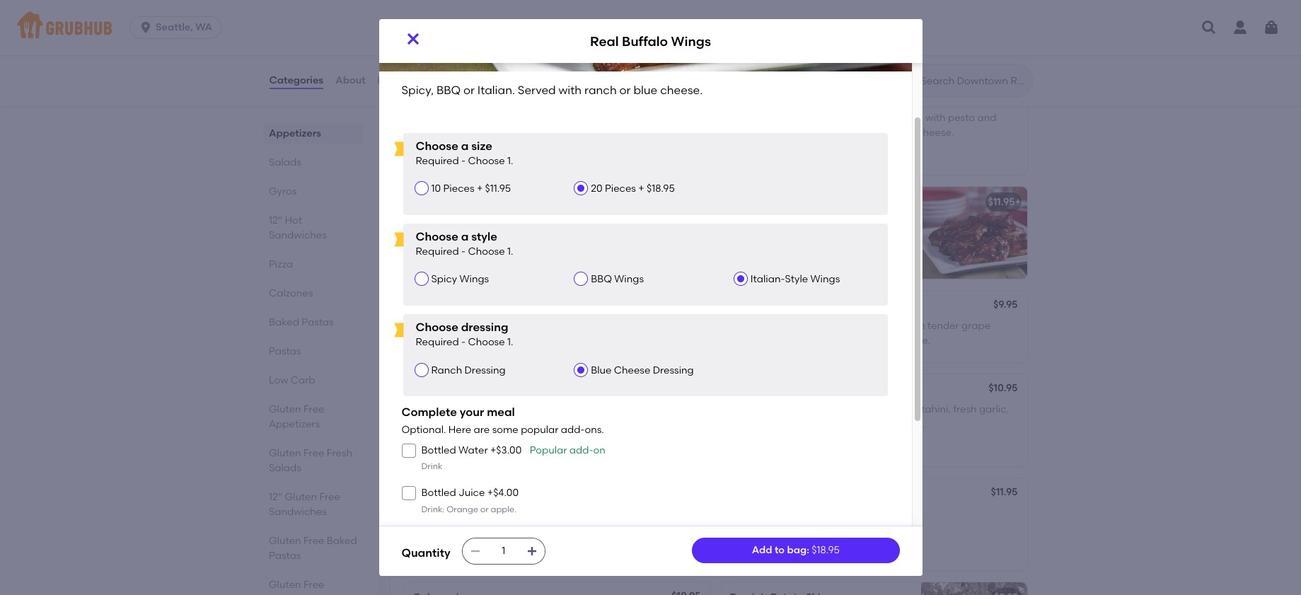 Task type: describe. For each thing, give the bounding box(es) containing it.
dish
[[480, 488, 501, 500]]

$11.95 +
[[988, 196, 1021, 208]]

sticks
[[452, 300, 481, 312]]

hot and cold dish
[[413, 488, 501, 500]]

bottled for bottled juice + $4.00 drink: orange or apple.
[[421, 487, 456, 499]]

real buffalo wings
[[590, 33, 711, 49]]

garlic, inside 'organic french bread seasoned with garlic, butter and spices with a side of marinara sauce.'
[[435, 126, 465, 138]]

real
[[590, 33, 619, 49]]

dolmades,
[[535, 522, 586, 534]]

baked inside gluten free baked pastas
[[327, 535, 357, 547]]

beans,
[[887, 404, 919, 416]]

20
[[591, 183, 603, 195]]

see
[[416, 13, 434, 25]]

low
[[269, 374, 288, 386]]

pastas inside gluten free pastas
[[269, 594, 301, 595]]

inside
[[413, 418, 441, 430]]

blue
[[591, 364, 612, 376]]

- inside choose dressing required - choose 1.
[[462, 336, 466, 348]]

0 horizontal spatial spicy,
[[402, 84, 434, 97]]

tiropeta and spanakopeta image
[[604, 374, 710, 466]]

$6.95
[[990, 91, 1015, 103]]

required for choose a style
[[416, 246, 459, 258]]

choose down cheese sticks
[[416, 320, 459, 334]]

bbq wings
[[591, 274, 644, 286]]

delicious
[[423, 508, 465, 520]]

oil
[[833, 418, 844, 430]]

mozzarella inside toasted organic french bread seasoned with pesto and topped with mozzarella and parmesan cheese.
[[790, 126, 842, 138]]

gluten free fresh salads
[[269, 447, 352, 474]]

seattle, wa
[[156, 21, 212, 33]]

ranch inside spicy, bbq or italian. served with ranch or blue cheese.
[[730, 230, 758, 243]]

flaky
[[452, 418, 475, 430]]

pita.
[[903, 418, 925, 430]]

to
[[775, 544, 785, 556]]

side inside organic garlic bread topped with mozzarella and parmesan with a side of marinara sauce.
[[413, 245, 433, 257]]

optional.
[[402, 424, 446, 436]]

olive
[[809, 418, 831, 430]]

reviews button
[[377, 55, 418, 106]]

cheese sticks
[[413, 300, 481, 312]]

enclosed
[[871, 320, 915, 332]]

dressing
[[461, 320, 509, 334]]

or up italian-
[[761, 230, 770, 243]]

2 vertical spatial cheese
[[614, 364, 651, 376]]

sauce. inside the lemon and herb-infused rice enclosed in tender grape leaves, 6 pieces with side of tzatziki sauce.
[[899, 335, 931, 347]]

pastas down the calzones at the left of page
[[301, 316, 333, 328]]

about button
[[335, 55, 366, 106]]

tender
[[928, 320, 960, 332]]

and inside the lemon and herb-infused rice enclosed in tender grape leaves, 6 pieces with side of tzatziki sauce.
[[765, 320, 785, 332]]

with inside spicy, bbq or italian. served with ranch or blue cheese.
[[867, 216, 887, 228]]

peppers
[[538, 551, 578, 563]]

sauce. inside 'organic french bread seasoned with garlic, butter and spices with a side of marinara sauce.'
[[494, 141, 525, 153]]

1. for size
[[507, 155, 514, 167]]

orange
[[447, 504, 478, 514]]

search icon image
[[899, 72, 916, 89]]

served inside spicy, bbq or italian. served with ranch or blue cheese.
[[831, 216, 864, 228]]

pieces for 10 pieces
[[443, 183, 475, 195]]

1 vertical spatial blue
[[773, 230, 794, 243]]

spanakopeta,
[[413, 522, 480, 534]]

of up add to bag: $18.95
[[825, 508, 835, 520]]

baked
[[536, 404, 566, 416]]

with inside a rich, earthy puree of garbanzo beans, tahini, fresh garlic, lemon juice and olive oil served with pita.
[[881, 418, 901, 430]]

side inside 'organic french bread seasoned with garlic, butter and spices with a side of marinara sauce.'
[[413, 141, 433, 153]]

spices
[[521, 126, 551, 138]]

a inside choose a size required - choose 1.
[[461, 139, 469, 153]]

feta cheese and spinach baked inside a flaky phylo dough.
[[413, 404, 566, 430]]

a inside the choose a style required - choose 1.
[[461, 230, 469, 243]]

fresh
[[954, 404, 977, 416]]

complete
[[402, 405, 457, 419]]

spanakopeta
[[478, 384, 544, 396]]

side up bag: in the bottom of the page
[[804, 508, 823, 520]]

butter
[[468, 126, 497, 138]]

$4.00
[[493, 487, 519, 499]]

cheese. inside spicy, bbq or italian. served with ranch or blue cheese.
[[796, 230, 833, 243]]

Input item quantity number field
[[488, 539, 519, 564]]

and inside 'organic french bread seasoned with garlic, butter and spices with a side of marinara sauce.'
[[500, 126, 519, 138]]

1 horizontal spatial bbq
[[591, 274, 612, 286]]

apple.
[[491, 504, 517, 514]]

sauce. inside a delicious dish with tiropeta, spanakopeta, meatballs, dolmades, feta cheese, greek olives, tomatoes, cucumbers, pepperoncini peppers and our homemade tzatziki sauce.
[[547, 565, 578, 577]]

bag:
[[787, 544, 810, 556]]

20 pieces + $18.95
[[591, 183, 675, 195]]

juice
[[459, 487, 485, 499]]

see details
[[416, 13, 469, 25]]

bottled for bottled water + $3.00
[[421, 444, 456, 456]]

popular
[[530, 444, 567, 456]]

choose down dressing
[[468, 336, 505, 348]]

bread inside toasted organic french bread seasoned with pesto and topped with mozzarella and parmesan cheese.
[[846, 112, 875, 124]]

and inside a rich, earthy puree of garbanzo beans, tahini, fresh garlic, lemon juice and olive oil served with pita.
[[787, 418, 807, 430]]

1 vertical spatial italian.
[[796, 216, 829, 228]]

and inside organic garlic bread topped with mozzarella and parmesan with a side of marinara sauce.
[[467, 230, 486, 243]]

of inside organic garlic bread topped with mozzarella and parmesan with a side of marinara sauce.
[[435, 245, 444, 257]]

your
[[460, 405, 484, 419]]

pesto
[[948, 112, 975, 124]]

here
[[449, 424, 472, 436]]

french inside toasted organic french bread seasoned with pesto and topped with mozzarella and parmesan cheese.
[[810, 112, 843, 124]]

svg image inside seattle, wa "button"
[[139, 21, 153, 35]]

or up italian-style wings
[[784, 216, 794, 228]]

rice
[[851, 320, 869, 332]]

bread for spicy, bbq or italian. served with ranch or blue cheese.
[[484, 216, 513, 228]]

tiropeta and spanakopeta
[[413, 384, 544, 396]]

0 vertical spatial bbq
[[437, 84, 461, 97]]

olives,
[[505, 536, 535, 548]]

cucumbers,
[[413, 551, 470, 563]]

hot and cold dish image
[[604, 478, 710, 570]]

pieces inside the lemon and herb-infused rice enclosed in tender grape leaves, 6 pieces with side of tzatziki sauce.
[[774, 335, 805, 347]]

grape
[[962, 320, 991, 332]]

puree
[[796, 404, 824, 416]]

0 vertical spatial ranch
[[585, 84, 617, 97]]

gluten for gluten free baked pastas
[[269, 535, 301, 547]]

gluten for gluten free fresh salads
[[269, 447, 301, 459]]

gluten for gluten free pastas
[[269, 579, 301, 591]]

or right garlic
[[464, 84, 475, 97]]

cheese,
[[435, 536, 472, 548]]

free for appetizers
[[303, 403, 324, 415]]

juice
[[762, 418, 785, 430]]

0 vertical spatial appetizers
[[402, 50, 483, 67]]

baked pastas
[[269, 316, 333, 328]]

0 horizontal spatial italian.
[[478, 84, 515, 97]]

sauce. inside organic garlic bread topped with mozzarella and parmesan with a side of marinara sauce.
[[494, 245, 525, 257]]

or down 'buffalo'
[[620, 84, 631, 97]]

$3.00
[[496, 444, 522, 456]]

appetizers inside the gluten free appetizers
[[269, 418, 320, 430]]

some
[[492, 424, 519, 436]]

$5.95
[[673, 92, 698, 104]]

0 vertical spatial $11.95
[[485, 183, 511, 195]]

toasted
[[730, 112, 768, 124]]

of inside the lemon and herb-infused rice enclosed in tender grape leaves, 6 pieces with side of tzatziki sauce.
[[852, 335, 861, 347]]

on
[[593, 444, 606, 456]]

dolmades
[[730, 300, 780, 312]]

pepperoncini
[[472, 551, 536, 563]]

required inside choose dressing required - choose 1.
[[416, 336, 459, 348]]

svg image left peppers
[[526, 546, 538, 557]]

gyros
[[269, 185, 296, 197]]

greek
[[474, 536, 503, 548]]

italian-
[[751, 274, 785, 286]]

free inside 12" gluten free sandwiches
[[319, 491, 340, 503]]

tzatziki inside a delicious dish with tiropeta, spanakopeta, meatballs, dolmades, feta cheese, greek olives, tomatoes, cucumbers, pepperoncini peppers and our homemade tzatziki sauce.
[[511, 565, 544, 577]]

a for a rich, earthy puree of garbanzo beans, tahini, fresh garlic, lemon juice and olive oil served with pita.
[[730, 404, 737, 416]]

reviews
[[378, 74, 417, 86]]

0 horizontal spatial spicy, bbq or italian. served with ranch or blue cheese.
[[402, 84, 703, 97]]

add- inside complete your meal optional. here are some popular add-ons.
[[561, 424, 585, 436]]

categories
[[269, 74, 324, 86]]

dough.
[[506, 418, 540, 430]]

$5.95 +
[[673, 92, 704, 104]]

with inside the lemon and herb-infused rice enclosed in tender grape leaves, 6 pieces with side of tzatziki sauce.
[[808, 335, 828, 347]]

0 horizontal spatial served
[[518, 84, 556, 97]]

a inside feta cheese and spinach baked inside a flaky phylo dough.
[[443, 418, 450, 430]]

0 vertical spatial cheese.
[[660, 84, 703, 97]]

garlic, inside a rich, earthy puree of garbanzo beans, tahini, fresh garlic, lemon juice and olive oil served with pita.
[[980, 404, 1009, 416]]

cold
[[454, 488, 478, 500]]

a for a delicious dish with tiropeta, spanakopeta, meatballs, dolmades, feta cheese, greek olives, tomatoes, cucumbers, pepperoncini peppers and our homemade tzatziki sauce.
[[413, 508, 420, 520]]

meatballs,
[[482, 522, 533, 534]]

5
[[730, 508, 736, 520]]

marinara inside organic garlic bread topped with mozzarella and parmesan with a side of marinara sauce.
[[447, 245, 492, 257]]

1 dressing from the left
[[465, 364, 506, 376]]

garlic
[[455, 216, 482, 228]]

garlic bread
[[413, 92, 475, 104]]

organic for garlic,
[[413, 112, 452, 124]]

tzatziki inside the lemon and herb-infused rice enclosed in tender grape leaves, 6 pieces with side of tzatziki sauce.
[[864, 335, 897, 347]]

wa
[[195, 21, 212, 33]]

pieces for 5
[[738, 508, 770, 520]]

1 vertical spatial spicy, bbq or italian. served with ranch or blue cheese.
[[730, 216, 887, 243]]

$6.95 +
[[990, 91, 1021, 103]]

1 sandwiches from the top
[[269, 229, 327, 241]]

gluten free pastas
[[269, 579, 324, 595]]

fresh
[[327, 447, 352, 459]]

and inside a delicious dish with tiropeta, spanakopeta, meatballs, dolmades, feta cheese, greek olives, tomatoes, cucumbers, pepperoncini peppers and our homemade tzatziki sauce.
[[413, 565, 432, 577]]

choose left size
[[416, 139, 459, 153]]

$18.95 for add to bag: $18.95
[[812, 544, 840, 556]]



Task type: locate. For each thing, give the bounding box(es) containing it.
a inside a delicious dish with tiropeta, spanakopeta, meatballs, dolmades, feta cheese, greek olives, tomatoes, cucumbers, pepperoncini peppers and our homemade tzatziki sauce.
[[413, 508, 420, 520]]

2 seasoned from the left
[[877, 112, 924, 124]]

gluten inside gluten free pastas
[[269, 579, 301, 591]]

1 vertical spatial tzatziki
[[511, 565, 544, 577]]

2 1. from the top
[[507, 246, 514, 258]]

1 vertical spatial hot
[[413, 488, 431, 500]]

ranch dressing
[[431, 364, 506, 376]]

side down garlic
[[413, 141, 433, 153]]

of left size
[[435, 141, 444, 153]]

a
[[730, 404, 737, 416], [413, 508, 420, 520]]

0 vertical spatial required
[[416, 155, 459, 167]]

spicy
[[431, 274, 457, 286]]

ranch
[[431, 364, 462, 376]]

a
[[576, 126, 583, 138], [461, 139, 469, 153], [461, 230, 469, 243], [563, 230, 569, 243], [481, 320, 488, 332], [443, 418, 450, 430], [795, 508, 801, 520]]

cheese.
[[660, 84, 703, 97], [917, 126, 954, 138], [796, 230, 833, 243]]

$10.95 down grape
[[989, 382, 1018, 394]]

french inside 'organic french bread seasoned with garlic, butter and spices with a side of marinara sauce.'
[[455, 112, 488, 124]]

parmesan
[[866, 126, 915, 138], [489, 230, 538, 243]]

cheese. down pesto
[[917, 126, 954, 138]]

organic inside organic garlic bread topped with mozzarella and parmesan with a side of marinara sauce.
[[413, 216, 452, 228]]

served
[[847, 418, 879, 430]]

2 required from the top
[[416, 246, 459, 258]]

1 horizontal spatial baked
[[327, 535, 357, 547]]

parmesan inside toasted organic french bread seasoned with pesto and topped with mozzarella and parmesan cheese.
[[866, 126, 915, 138]]

bread
[[445, 92, 475, 104], [452, 196, 481, 208]]

required inside choose a size required - choose 1.
[[416, 155, 459, 167]]

spicy, right about button
[[402, 84, 434, 97]]

hot up the drink:
[[413, 488, 431, 500]]

cheese bread
[[413, 196, 481, 208]]

sandwiches up pizza
[[269, 229, 327, 241]]

1 vertical spatial parmesan
[[489, 230, 538, 243]]

ranch up italian-
[[730, 230, 758, 243]]

12" for 12" hot sandwiches
[[269, 214, 282, 226]]

feta
[[413, 536, 432, 548]]

organic down cheese bread
[[413, 216, 452, 228]]

1 horizontal spatial a
[[730, 404, 737, 416]]

seasoned inside toasted organic french bread seasoned with pesto and topped with mozzarella and parmesan cheese.
[[877, 112, 924, 124]]

free inside the gluten free appetizers
[[303, 403, 324, 415]]

- up 10 pieces + $11.95
[[462, 155, 466, 167]]

- up spicy wings
[[462, 246, 466, 258]]

1 vertical spatial organic
[[413, 216, 452, 228]]

choose down size
[[468, 155, 505, 167]]

12" gluten free sandwiches
[[269, 491, 340, 518]]

0 vertical spatial add-
[[561, 424, 585, 436]]

0 horizontal spatial 10
[[413, 320, 423, 332]]

ons.
[[585, 424, 604, 436]]

seasoned
[[521, 112, 568, 124], [877, 112, 924, 124]]

1 horizontal spatial mozzarella
[[790, 126, 842, 138]]

1 horizontal spatial spicy, bbq or italian. served with ranch or blue cheese.
[[730, 216, 887, 243]]

0 vertical spatial baked
[[269, 316, 299, 328]]

main navigation navigation
[[0, 0, 1302, 55]]

bread for garlic bread
[[445, 92, 475, 104]]

1 horizontal spatial tzatziki
[[864, 335, 897, 347]]

cheese
[[413, 196, 450, 208], [413, 300, 450, 312], [614, 364, 651, 376]]

appetizers up gluten free fresh salads
[[269, 418, 320, 430]]

0 horizontal spatial french
[[455, 112, 488, 124]]

1 horizontal spatial $18.95
[[647, 183, 675, 195]]

0 horizontal spatial $10.95
[[672, 299, 701, 311]]

a rich, earthy puree of garbanzo beans, tahini, fresh garlic, lemon juice and olive oil served with pita.
[[730, 404, 1009, 430]]

1 horizontal spatial garlic,
[[980, 404, 1009, 416]]

pieces
[[443, 183, 475, 195], [605, 183, 636, 195]]

required up cheese bread
[[416, 155, 459, 167]]

10 pieces with a side of marinara sauce.
[[413, 320, 603, 332]]

0 vertical spatial served
[[518, 84, 556, 97]]

of
[[435, 141, 444, 153], [435, 245, 444, 257], [512, 320, 522, 332], [852, 335, 861, 347], [826, 404, 836, 416], [825, 508, 835, 520]]

style
[[785, 274, 808, 286]]

$11.95 for $11.95 +
[[988, 196, 1015, 208]]

0 vertical spatial blue
[[634, 84, 658, 97]]

mozzarella down garlic
[[413, 230, 465, 243]]

organic down garlic
[[413, 112, 452, 124]]

0 horizontal spatial cheese.
[[660, 84, 703, 97]]

bread down 10 pieces + $11.95
[[452, 196, 481, 208]]

cheese for cheese sticks
[[413, 300, 450, 312]]

and inside feta cheese and spinach baked inside a flaky phylo dough.
[[474, 404, 493, 416]]

1. inside the choose a style required - choose 1.
[[507, 246, 514, 258]]

1 vertical spatial salads
[[269, 462, 301, 474]]

salads up gyros
[[269, 156, 301, 168]]

0 vertical spatial garlic,
[[435, 126, 465, 138]]

0 vertical spatial organic
[[413, 112, 452, 124]]

organic for mozzarella
[[413, 216, 452, 228]]

salads inside gluten free fresh salads
[[269, 462, 301, 474]]

0 horizontal spatial parmesan
[[489, 230, 538, 243]]

0 horizontal spatial garlic,
[[435, 126, 465, 138]]

pastas inside gluten free baked pastas
[[269, 550, 301, 562]]

gluten inside gluten free fresh salads
[[269, 447, 301, 459]]

french up butter
[[455, 112, 488, 124]]

2 vertical spatial required
[[416, 336, 459, 348]]

1 horizontal spatial pieces
[[738, 508, 770, 520]]

0 vertical spatial hot
[[284, 214, 302, 226]]

bread for toasted organic french bread seasoned with pesto and topped with mozzarella and parmesan cheese.
[[490, 112, 519, 124]]

2 organic from the top
[[413, 216, 452, 228]]

1 horizontal spatial served
[[831, 216, 864, 228]]

or down the "dish"
[[480, 504, 489, 514]]

1 salads from the top
[[269, 156, 301, 168]]

garlic
[[413, 92, 443, 104]]

salads up 12" gluten free sandwiches
[[269, 462, 301, 474]]

2 - from the top
[[462, 246, 466, 258]]

add- down ons.
[[570, 444, 593, 456]]

hot inside 12" hot sandwiches
[[284, 214, 302, 226]]

0 horizontal spatial seasoned
[[521, 112, 568, 124]]

bread inside organic garlic bread topped with mozzarella and parmesan with a side of marinara sauce.
[[484, 216, 513, 228]]

1 vertical spatial $11.95
[[988, 196, 1015, 208]]

garlic bread image
[[604, 83, 710, 175]]

2 vertical spatial $11.95
[[991, 486, 1018, 498]]

0 horizontal spatial hot
[[284, 214, 302, 226]]

0 horizontal spatial tzatziki
[[511, 565, 544, 577]]

1 pieces from the left
[[443, 183, 475, 195]]

of inside 'organic french bread seasoned with garlic, butter and spices with a side of marinara sauce.'
[[435, 141, 444, 153]]

1 required from the top
[[416, 155, 459, 167]]

10 up cheese bread
[[431, 183, 441, 195]]

1 bottled from the top
[[421, 444, 456, 456]]

1. inside choose a size required - choose 1.
[[507, 155, 514, 167]]

leaves,
[[730, 335, 763, 347]]

2 vertical spatial bbq
[[591, 274, 612, 286]]

1 - from the top
[[462, 155, 466, 167]]

12" inside 12" gluten free sandwiches
[[269, 491, 282, 503]]

garlic,
[[435, 126, 465, 138], [980, 404, 1009, 416]]

12" hot sandwiches
[[269, 214, 327, 241]]

of inside a rich, earthy puree of garbanzo beans, tahini, fresh garlic, lemon juice and olive oil served with pita.
[[826, 404, 836, 416]]

- for size
[[462, 155, 466, 167]]

5 pieces with a side of marinara sauce.
[[730, 508, 916, 520]]

mozzarella
[[790, 126, 842, 138], [413, 230, 465, 243]]

free down gluten free baked pastas
[[303, 579, 324, 591]]

dressing
[[465, 364, 506, 376], [653, 364, 694, 376]]

popular add-on
[[530, 444, 606, 456]]

2 horizontal spatial cheese.
[[917, 126, 954, 138]]

1 horizontal spatial 10
[[431, 183, 441, 195]]

0 vertical spatial $10.95
[[672, 299, 701, 311]]

a inside a rich, earthy puree of garbanzo beans, tahini, fresh garlic, lemon juice and olive oil served with pita.
[[730, 404, 737, 416]]

0 horizontal spatial blue
[[634, 84, 658, 97]]

1 horizontal spatial cheese.
[[796, 230, 833, 243]]

cheese down 10 pieces + $11.95
[[413, 196, 450, 208]]

1 vertical spatial cheese
[[413, 300, 450, 312]]

1 vertical spatial sandwiches
[[269, 506, 327, 518]]

choose down style
[[468, 246, 505, 258]]

svg image down the see
[[405, 30, 421, 47]]

cheese bread image
[[604, 187, 710, 279]]

1 vertical spatial mozzarella
[[413, 230, 465, 243]]

garlic, up choose a size required - choose 1.
[[435, 126, 465, 138]]

2 dressing from the left
[[653, 364, 694, 376]]

0 vertical spatial spicy,
[[402, 84, 434, 97]]

pastas up low
[[269, 345, 301, 357]]

required up ranch
[[416, 336, 459, 348]]

cheese down spicy
[[413, 300, 450, 312]]

topped down toasted
[[730, 126, 765, 138]]

lemon
[[730, 320, 763, 332]]

$9.95
[[994, 299, 1018, 311]]

1 vertical spatial add-
[[570, 444, 593, 456]]

1 horizontal spatial dressing
[[653, 364, 694, 376]]

baked down 12" gluten free sandwiches
[[327, 535, 357, 547]]

1 vertical spatial pieces
[[774, 335, 805, 347]]

parmesan down 10 pieces + $11.95
[[489, 230, 538, 243]]

blue left $5.95
[[634, 84, 658, 97]]

tomatoes,
[[537, 536, 586, 548]]

3 - from the top
[[462, 336, 466, 348]]

2 horizontal spatial pieces
[[774, 335, 805, 347]]

+ inside bottled juice + $4.00 drink: orange or apple.
[[488, 487, 493, 499]]

buffalo
[[622, 33, 668, 49]]

pieces right 5
[[738, 508, 770, 520]]

1 organic from the top
[[413, 112, 452, 124]]

add to bag: $18.95
[[752, 544, 840, 556]]

spicy, bbq or italian. served with ranch or blue cheese. up style
[[730, 216, 887, 243]]

2 12" from the top
[[269, 491, 282, 503]]

categories button
[[269, 55, 324, 106]]

2 vertical spatial 1.
[[507, 336, 514, 348]]

mozzarella inside organic garlic bread topped with mozzarella and parmesan with a side of marinara sauce.
[[413, 230, 465, 243]]

0 horizontal spatial a
[[413, 508, 420, 520]]

$18.95 left the details
[[402, 14, 435, 27]]

italian. up 'organic french bread seasoned with garlic, butter and spices with a side of marinara sauce.'
[[478, 84, 515, 97]]

pastas up gluten free pastas
[[269, 550, 301, 562]]

- for style
[[462, 246, 466, 258]]

salads
[[269, 156, 301, 168], [269, 462, 301, 474]]

sandwiches
[[269, 229, 327, 241], [269, 506, 327, 518]]

seattle,
[[156, 21, 193, 33]]

gluten inside the gluten free appetizers
[[269, 403, 301, 415]]

gluten down low
[[269, 403, 301, 415]]

svg image
[[1201, 19, 1218, 36], [1263, 19, 1280, 36], [405, 489, 413, 498], [470, 546, 481, 557]]

bread
[[490, 112, 519, 124], [846, 112, 875, 124], [484, 216, 513, 228]]

baked down the calzones at the left of page
[[269, 316, 299, 328]]

free for fresh
[[303, 447, 324, 459]]

1 vertical spatial bread
[[452, 196, 481, 208]]

cheese. down real buffalo wings
[[660, 84, 703, 97]]

real buffalo wings image
[[921, 187, 1027, 279]]

free down 12" gluten free sandwiches
[[303, 535, 324, 547]]

2 horizontal spatial $18.95
[[812, 544, 840, 556]]

cheese
[[437, 404, 471, 416]]

1 vertical spatial topped
[[516, 216, 551, 228]]

about
[[336, 74, 366, 86]]

bread right garlic
[[445, 92, 475, 104]]

svg image
[[139, 21, 153, 35], [405, 30, 421, 47], [405, 446, 413, 455], [526, 546, 538, 557]]

details
[[436, 13, 469, 25]]

0 vertical spatial $18.95
[[402, 14, 435, 27]]

topped inside toasted organic french bread seasoned with pesto and topped with mozzarella and parmesan cheese.
[[730, 126, 765, 138]]

carb
[[290, 374, 315, 386]]

1 horizontal spatial blue
[[773, 230, 794, 243]]

toasted organic french bread seasoned with pesto and topped with mozzarella and parmesan cheese.
[[730, 112, 997, 138]]

parmesan down search icon
[[866, 126, 915, 138]]

- inside the choose a style required - choose 1.
[[462, 246, 466, 258]]

appetizers down categories button
[[269, 127, 321, 139]]

a left the drink:
[[413, 508, 420, 520]]

gluten inside gluten free baked pastas
[[269, 535, 301, 547]]

$11.95
[[485, 183, 511, 195], [988, 196, 1015, 208], [991, 486, 1018, 498]]

gluten free baked pastas
[[269, 535, 357, 562]]

1 vertical spatial required
[[416, 246, 459, 258]]

low carb
[[269, 374, 315, 386]]

parmesan inside organic garlic bread topped with mozzarella and parmesan with a side of marinara sauce.
[[489, 230, 538, 243]]

1 vertical spatial a
[[413, 508, 420, 520]]

free for baked
[[303, 535, 324, 547]]

cheese. inside toasted organic french bread seasoned with pesto and topped with mozzarella and parmesan cheese.
[[917, 126, 954, 138]]

2 salads from the top
[[269, 462, 301, 474]]

1 vertical spatial -
[[462, 246, 466, 258]]

1 horizontal spatial french
[[810, 112, 843, 124]]

tzatziki down enclosed
[[864, 335, 897, 347]]

choose down garlic
[[416, 230, 459, 243]]

free inside gluten free pastas
[[303, 579, 324, 591]]

12" inside 12" hot sandwiches
[[269, 214, 282, 226]]

a delicious dish with tiropeta, spanakopeta, meatballs, dolmades, feta cheese, greek olives, tomatoes, cucumbers, pepperoncini peppers and our homemade tzatziki sauce.
[[413, 508, 586, 577]]

pieces for 10
[[425, 320, 456, 332]]

pieces down cheese sticks
[[425, 320, 456, 332]]

side up spicy
[[413, 245, 433, 257]]

$10.95 left dolmades
[[672, 299, 701, 311]]

3 required from the top
[[416, 336, 459, 348]]

free left fresh
[[303, 447, 324, 459]]

bottled inside bottled juice + $4.00 drink: orange or apple.
[[421, 487, 456, 499]]

10 down cheese sticks
[[413, 320, 423, 332]]

free down carb
[[303, 403, 324, 415]]

$10.95 for a rich, earthy puree of garbanzo beans, tahini, fresh garlic, lemon juice and olive oil served with pita.
[[989, 382, 1018, 394]]

0 vertical spatial bread
[[445, 92, 475, 104]]

2 pieces from the left
[[605, 183, 636, 195]]

1 horizontal spatial parmesan
[[866, 126, 915, 138]]

cheese. up style
[[796, 230, 833, 243]]

1 horizontal spatial pieces
[[605, 183, 636, 195]]

1 vertical spatial bottled
[[421, 487, 456, 499]]

add- up popular add-on
[[561, 424, 585, 436]]

italian.
[[478, 84, 515, 97], [796, 216, 829, 228]]

cheese right blue
[[614, 364, 651, 376]]

0 vertical spatial bottled
[[421, 444, 456, 456]]

2 sandwiches from the top
[[269, 506, 327, 518]]

or inside bottled juice + $4.00 drink: orange or apple.
[[480, 504, 489, 514]]

gluten down gluten free baked pastas
[[269, 579, 301, 591]]

- inside choose a size required - choose 1.
[[462, 155, 466, 167]]

free inside gluten free fresh salads
[[303, 447, 324, 459]]

1 seasoned from the left
[[521, 112, 568, 124]]

2 vertical spatial appetizers
[[269, 418, 320, 430]]

pieces
[[425, 320, 456, 332], [774, 335, 805, 347], [738, 508, 770, 520]]

0 vertical spatial salads
[[269, 156, 301, 168]]

2 french from the left
[[810, 112, 843, 124]]

$11.95 for $11.95
[[991, 486, 1018, 498]]

0 vertical spatial a
[[730, 404, 737, 416]]

with inside a delicious dish with tiropeta, spanakopeta, meatballs, dolmades, feta cheese, greek olives, tomatoes, cucumbers, pepperoncini peppers and our homemade tzatziki sauce.
[[489, 508, 509, 520]]

blue cheese dressing
[[591, 364, 694, 376]]

seasoned inside 'organic french bread seasoned with garlic, butter and spices with a side of marinara sauce.'
[[521, 112, 568, 124]]

0 horizontal spatial mozzarella
[[413, 230, 465, 243]]

spicy, bbq or italian. served with ranch or blue cheese. up spices
[[402, 84, 703, 97]]

sandwiches up gluten free baked pastas
[[269, 506, 327, 518]]

choose a style required - choose 1.
[[416, 230, 514, 258]]

0 vertical spatial spicy, bbq or italian. served with ranch or blue cheese.
[[402, 84, 703, 97]]

svg image left seattle,
[[139, 21, 153, 35]]

required up spicy
[[416, 246, 459, 258]]

0 horizontal spatial ranch
[[585, 84, 617, 97]]

side up ranch dressing
[[490, 320, 510, 332]]

romio's potato skins image
[[921, 582, 1027, 595]]

pieces right 20
[[605, 183, 636, 195]]

0 horizontal spatial topped
[[516, 216, 551, 228]]

drink:
[[421, 504, 445, 514]]

$10.95 for 10 pieces with a side of marinara sauce.
[[672, 299, 701, 311]]

organic inside 'organic french bread seasoned with garlic, butter and spices with a side of marinara sauce.'
[[413, 112, 452, 124]]

$18.95 for 20 pieces + $18.95
[[647, 183, 675, 195]]

3 1. from the top
[[507, 336, 514, 348]]

topped inside organic garlic bread topped with mozzarella and parmesan with a side of marinara sauce.
[[516, 216, 551, 228]]

required inside the choose a style required - choose 1.
[[416, 246, 459, 258]]

1 vertical spatial $18.95
[[647, 183, 675, 195]]

0 vertical spatial pieces
[[425, 320, 456, 332]]

12" down gluten free fresh salads
[[269, 491, 282, 503]]

marinara inside 'organic french bread seasoned with garlic, butter and spices with a side of marinara sauce.'
[[447, 141, 492, 153]]

feta
[[413, 404, 435, 416]]

of up oil
[[826, 404, 836, 416]]

bottled up the drink
[[421, 444, 456, 456]]

complete your meal optional. here are some popular add-ons.
[[402, 405, 604, 436]]

gluten down 12" gluten free sandwiches
[[269, 535, 301, 547]]

10 for 10 pieces + $11.95
[[431, 183, 441, 195]]

lemon and herb-infused rice enclosed in tender grape leaves, 6 pieces with side of tzatziki sauce.
[[730, 320, 991, 347]]

12" for 12" gluten free sandwiches
[[269, 491, 282, 503]]

tzatziki down pepperoncini
[[511, 565, 544, 577]]

2 vertical spatial pieces
[[738, 508, 770, 520]]

spicy wings
[[431, 274, 489, 286]]

spicy, up italian-
[[730, 216, 758, 228]]

ranch down real
[[585, 84, 617, 97]]

free inside gluten free baked pastas
[[303, 535, 324, 547]]

1 horizontal spatial seasoned
[[877, 112, 924, 124]]

gluten down the gluten free appetizers
[[269, 447, 301, 459]]

size
[[472, 139, 493, 153]]

are
[[474, 424, 490, 436]]

0 vertical spatial -
[[462, 155, 466, 167]]

1 horizontal spatial topped
[[730, 126, 765, 138]]

a inside 'organic french bread seasoned with garlic, butter and spices with a side of marinara sauce.'
[[576, 126, 583, 138]]

pieces down herb-
[[774, 335, 805, 347]]

2 vertical spatial -
[[462, 336, 466, 348]]

free for pastas
[[303, 579, 324, 591]]

Search Downtown Romio's Pizza and Pasta search field
[[920, 74, 1028, 88]]

quantity
[[402, 547, 451, 560]]

10 for 10 pieces with a side of marinara sauce.
[[413, 320, 423, 332]]

1 vertical spatial baked
[[327, 535, 357, 547]]

infused
[[813, 320, 848, 332]]

bottled water + $3.00
[[421, 444, 522, 456]]

2 bottled from the top
[[421, 487, 456, 499]]

1 french from the left
[[455, 112, 488, 124]]

0 horizontal spatial baked
[[269, 316, 299, 328]]

side inside the lemon and herb-infused rice enclosed in tender grape leaves, 6 pieces with side of tzatziki sauce.
[[830, 335, 850, 347]]

gluten for gluten free appetizers
[[269, 403, 301, 415]]

spicy, bbq or italian. served with ranch or blue cheese.
[[402, 84, 703, 97], [730, 216, 887, 243]]

0 vertical spatial 12"
[[269, 214, 282, 226]]

organic french bread seasoned with garlic, butter and spices with a side of marinara sauce.
[[413, 112, 583, 153]]

blue up italian-style wings
[[773, 230, 794, 243]]

required for choose a size
[[416, 155, 459, 167]]

1 vertical spatial spicy,
[[730, 216, 758, 228]]

0 horizontal spatial dressing
[[465, 364, 506, 376]]

french right organic
[[810, 112, 843, 124]]

our
[[434, 565, 450, 577]]

0 horizontal spatial pieces
[[443, 183, 475, 195]]

choose a size required - choose 1.
[[416, 139, 514, 167]]

of up spicy
[[435, 245, 444, 257]]

seasoned down search icon
[[877, 112, 924, 124]]

1 1. from the top
[[507, 155, 514, 167]]

of right dressing
[[512, 320, 522, 332]]

italian. up style
[[796, 216, 829, 228]]

pieces for 20 pieces
[[605, 183, 636, 195]]

1. inside choose dressing required - choose 1.
[[507, 336, 514, 348]]

1 vertical spatial appetizers
[[269, 127, 321, 139]]

gluten inside 12" gluten free sandwiches
[[284, 491, 317, 503]]

bread inside 'organic french bread seasoned with garlic, butter and spices with a side of marinara sauce.'
[[490, 112, 519, 124]]

0 horizontal spatial bbq
[[437, 84, 461, 97]]

svg image down optional.
[[405, 446, 413, 455]]

0 vertical spatial tzatziki
[[864, 335, 897, 347]]

0 horizontal spatial pieces
[[425, 320, 456, 332]]

bread for cheese bread
[[452, 196, 481, 208]]

a inside organic garlic bread topped with mozzarella and parmesan with a side of marinara sauce.
[[563, 230, 569, 243]]

1 vertical spatial 12"
[[269, 491, 282, 503]]

of down rice
[[852, 335, 861, 347]]

sandwiches inside 12" gluten free sandwiches
[[269, 506, 327, 518]]

pieces up cheese bread
[[443, 183, 475, 195]]

lemon
[[730, 418, 760, 430]]

2 horizontal spatial bbq
[[760, 216, 782, 228]]

garlic, right fresh at the bottom of the page
[[980, 404, 1009, 416]]

tzatziki
[[864, 335, 897, 347], [511, 565, 544, 577]]

hot down gyros
[[284, 214, 302, 226]]

12" down gyros
[[269, 214, 282, 226]]

blue
[[634, 84, 658, 97], [773, 230, 794, 243]]

bottled up the drink:
[[421, 487, 456, 499]]

add
[[752, 544, 773, 556]]

1. for style
[[507, 246, 514, 258]]

1 horizontal spatial ranch
[[730, 230, 758, 243]]

- down dressing
[[462, 336, 466, 348]]

cheese for cheese bread
[[413, 196, 450, 208]]

side down infused
[[830, 335, 850, 347]]

1 12" from the top
[[269, 214, 282, 226]]



Task type: vqa. For each thing, say whether or not it's contained in the screenshot.
the Baked Pastas
yes



